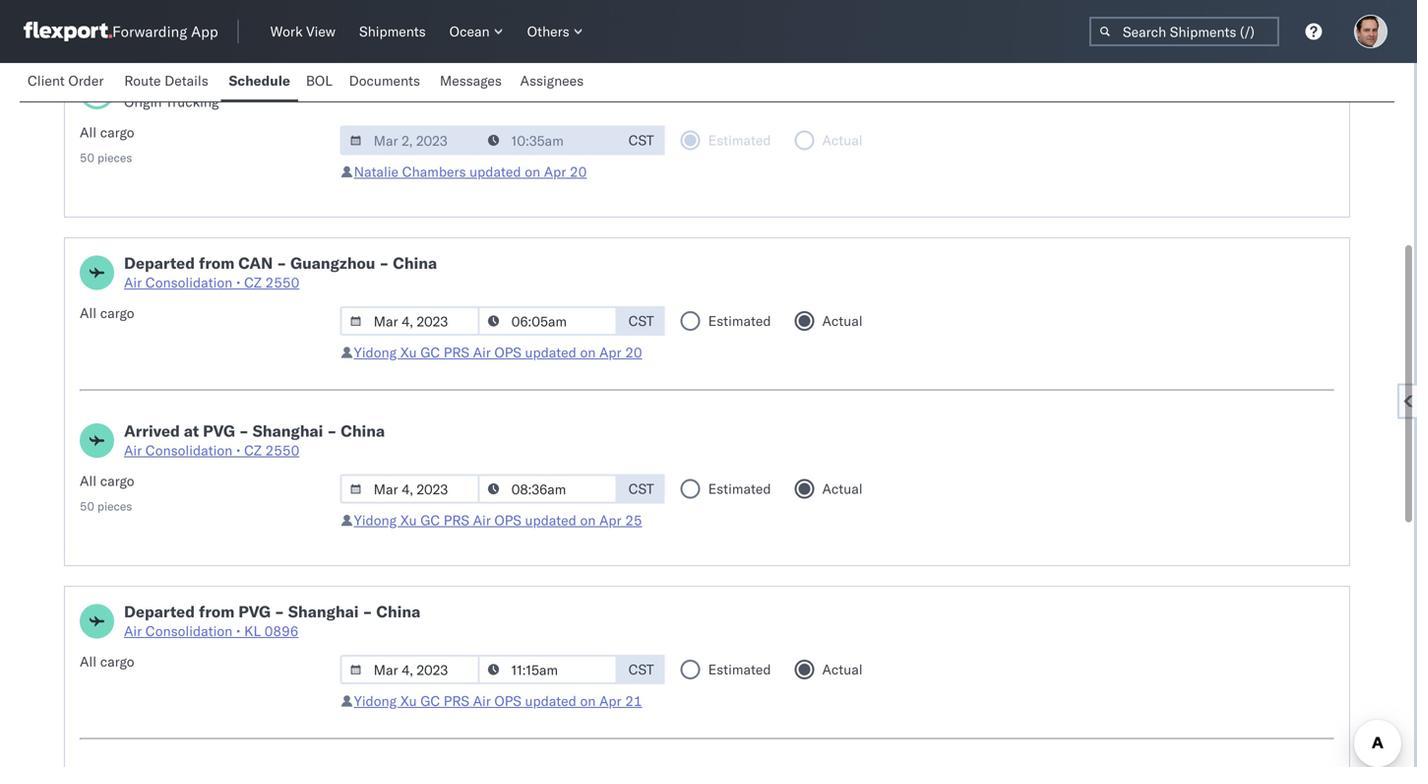 Task type: vqa. For each thing, say whether or not it's contained in the screenshot.
the Guangzhou
yes



Task type: describe. For each thing, give the bounding box(es) containing it.
chambers
[[402, 163, 466, 180]]

client order
[[28, 72, 104, 89]]

pieces for delivered
[[97, 150, 132, 165]]

departed for departed from pvg - shanghai - china
[[124, 602, 195, 621]]

air consolidation • cz 2550 link for shanghai
[[124, 441, 385, 460]]

cst for arrived at pvg - shanghai - china
[[629, 480, 654, 497]]

assignees
[[520, 72, 584, 89]]

on for departed from pvg - shanghai - china
[[580, 692, 596, 709]]

forwarding
[[112, 22, 187, 41]]

view
[[306, 23, 336, 40]]

cz for can
[[244, 274, 262, 291]]

yidong xu gc prs air ops updated on apr 20 button
[[354, 344, 643, 361]]

50 for arrived
[[80, 499, 94, 514]]

yidong xu gc prs air ops updated on apr 20
[[354, 344, 643, 361]]

prs for arrived at pvg - shanghai - china
[[444, 512, 470, 529]]

others
[[527, 23, 570, 40]]

cst for departed from can - guangzhou - china
[[629, 312, 654, 329]]

yidong for departed from pvg - shanghai - china
[[354, 692, 397, 709]]

shanghai for from
[[288, 602, 359, 621]]

can for to
[[219, 72, 254, 92]]

china for departed from pvg - shanghai - china
[[376, 602, 421, 621]]

gc for departed from pvg - shanghai - china
[[421, 692, 440, 709]]

apr for departed from pvg - shanghai - china
[[600, 692, 622, 709]]

flexport. image
[[24, 22, 112, 41]]

• for departed from pvg - shanghai - china
[[236, 622, 241, 640]]

documents button
[[341, 63, 432, 101]]

route
[[124, 72, 161, 89]]

departed for departed from can - guangzhou - china
[[124, 253, 195, 273]]

estimated for departed from can - guangzhou - china
[[709, 312, 772, 329]]

estimated for arrived at pvg - shanghai - china
[[709, 480, 772, 497]]

air consolidation • cz 2550 link for guangzhou
[[124, 273, 437, 292]]

natalie
[[354, 163, 399, 180]]

2 cargo from the top
[[100, 304, 134, 321]]

prs for departed from can - guangzhou - china
[[444, 344, 470, 361]]

details
[[165, 72, 208, 89]]

guangzhou for from
[[291, 253, 376, 273]]

all cargo 50 pieces for delivered
[[80, 124, 134, 165]]

25
[[625, 512, 643, 529]]

actual for arrived at pvg - shanghai - china
[[823, 480, 863, 497]]

all cargo for departed from pvg - shanghai - china
[[80, 653, 134, 670]]

documents
[[349, 72, 420, 89]]

ops for arrived at pvg - shanghai - china
[[495, 512, 522, 529]]

gc for arrived at pvg - shanghai - china
[[421, 512, 440, 529]]

route details button
[[116, 63, 221, 101]]

pvg for at
[[203, 421, 235, 441]]

1 -- : -- -- text field from the top
[[478, 126, 618, 155]]

consolidation for arrived at pvg - shanghai - china
[[146, 442, 233, 459]]

assignees button
[[513, 63, 595, 101]]

updated for departed from pvg - shanghai - china
[[525, 692, 577, 709]]

prs for departed from pvg - shanghai - china
[[444, 692, 470, 709]]

mmm d, yyyy text field for arrived at pvg - shanghai - china
[[340, 474, 480, 504]]

0896
[[265, 622, 299, 640]]

client
[[28, 72, 65, 89]]

• for departed from can - guangzhou - china
[[236, 274, 241, 291]]

air inside arrived at pvg - shanghai - china air consolidation • cz 2550
[[124, 442, 142, 459]]

air inside "departed from can - guangzhou - china air consolidation • cz 2550"
[[124, 274, 142, 291]]

1 cargo from the top
[[100, 124, 134, 141]]

kl
[[244, 622, 261, 640]]

updated for arrived at pvg - shanghai - china
[[525, 512, 577, 529]]

0 vertical spatial 20
[[570, 163, 587, 180]]

work
[[270, 23, 303, 40]]

forwarding app
[[112, 22, 218, 41]]

on for arrived at pvg - shanghai - china
[[580, 512, 596, 529]]

yidong xu gc prs air ops updated on apr 25 button
[[354, 512, 643, 529]]

delivered to can - guangzhou - china origin trucking
[[124, 72, 418, 110]]

apr for arrived at pvg - shanghai - china
[[600, 512, 622, 529]]

-- : -- -- text field
[[478, 474, 618, 504]]

21
[[625, 692, 643, 709]]

arrived
[[124, 421, 180, 441]]

ocean
[[450, 23, 490, 40]]

3 all from the top
[[80, 472, 97, 489]]

updated for departed from can - guangzhou - china
[[525, 344, 577, 361]]

50 for delivered
[[80, 150, 94, 165]]



Task type: locate. For each thing, give the bounding box(es) containing it.
consolidation inside departed from pvg - shanghai - china air consolidation • kl 0896
[[146, 622, 233, 640]]

can
[[219, 72, 254, 92], [239, 253, 273, 273]]

2 ops from the top
[[495, 512, 522, 529]]

-- : -- -- text field up the yidong xu gc prs air ops updated on apr 20
[[478, 306, 618, 336]]

shanghai up 0896
[[288, 602, 359, 621]]

1 from from the top
[[199, 253, 235, 273]]

china inside "departed from can - guangzhou - china air consolidation • cz 2550"
[[393, 253, 437, 273]]

pieces for arrived
[[97, 499, 132, 514]]

on for departed from can - guangzhou - china
[[580, 344, 596, 361]]

3 -- : -- -- text field from the top
[[478, 655, 618, 684]]

shanghai
[[253, 421, 323, 441], [288, 602, 359, 621]]

cz for pvg
[[244, 442, 262, 459]]

0 vertical spatial cz
[[244, 274, 262, 291]]

0 vertical spatial prs
[[444, 344, 470, 361]]

work view link
[[263, 19, 344, 44]]

2 vertical spatial yidong
[[354, 692, 397, 709]]

2 mmm d, yyyy text field from the top
[[340, 474, 480, 504]]

pieces
[[97, 150, 132, 165], [97, 499, 132, 514]]

natalie chambers updated on apr 20 button
[[354, 163, 587, 180]]

can for from
[[239, 253, 273, 273]]

1 mmm d, yyyy text field from the top
[[340, 126, 480, 155]]

air inside departed from pvg - shanghai - china air consolidation • kl 0896
[[124, 622, 142, 640]]

1 vertical spatial consolidation
[[146, 442, 233, 459]]

0 vertical spatial ops
[[495, 344, 522, 361]]

1 vertical spatial pieces
[[97, 499, 132, 514]]

2 cz from the top
[[244, 442, 262, 459]]

0 vertical spatial departed
[[124, 253, 195, 273]]

1 departed from the top
[[124, 253, 195, 273]]

others button
[[520, 19, 591, 44]]

all cargo 50 pieces down origin
[[80, 124, 134, 165]]

0 vertical spatial -- : -- -- text field
[[478, 126, 618, 155]]

•
[[236, 274, 241, 291], [236, 442, 241, 459], [236, 622, 241, 640]]

can inside delivered to can - guangzhou - china origin trucking
[[219, 72, 254, 92]]

3 mmm d, yyyy text field from the top
[[340, 655, 480, 684]]

guangzhou up mmm d, yyyy text box on the left top of the page
[[291, 253, 376, 273]]

0 vertical spatial 2550
[[265, 274, 300, 291]]

pvg up kl
[[239, 602, 271, 621]]

2 vertical spatial prs
[[444, 692, 470, 709]]

2550 for guangzhou
[[265, 274, 300, 291]]

all
[[80, 124, 97, 141], [80, 304, 97, 321], [80, 472, 97, 489], [80, 653, 97, 670]]

0 vertical spatial 50
[[80, 150, 94, 165]]

1 vertical spatial all cargo 50 pieces
[[80, 472, 134, 514]]

2 xu from the top
[[401, 512, 417, 529]]

china inside departed from pvg - shanghai - china air consolidation • kl 0896
[[376, 602, 421, 621]]

1 yidong from the top
[[354, 344, 397, 361]]

1 vertical spatial xu
[[401, 512, 417, 529]]

yidong
[[354, 344, 397, 361], [354, 512, 397, 529], [354, 692, 397, 709]]

all cargo 50 pieces down arrived at the left bottom
[[80, 472, 134, 514]]

mmm d, yyyy text field up yidong xu gc prs air ops updated on apr 25
[[340, 474, 480, 504]]

1 vertical spatial estimated
[[709, 480, 772, 497]]

yidong for departed from can - guangzhou - china
[[354, 344, 397, 361]]

1 all from the top
[[80, 124, 97, 141]]

1 vertical spatial ops
[[495, 512, 522, 529]]

gc for departed from can - guangzhou - china
[[421, 344, 440, 361]]

bol button
[[298, 63, 341, 101]]

2 air consolidation • cz 2550 link from the top
[[124, 441, 385, 460]]

2 vertical spatial mmm d, yyyy text field
[[340, 655, 480, 684]]

ops for departed from pvg - shanghai - china
[[495, 692, 522, 709]]

Search Shipments (/) text field
[[1090, 17, 1280, 46]]

xu for arrived at pvg - shanghai - china
[[401, 512, 417, 529]]

1 all cargo from the top
[[80, 304, 134, 321]]

3 yidong from the top
[[354, 692, 397, 709]]

1 vertical spatial -- : -- -- text field
[[478, 306, 618, 336]]

cz inside arrived at pvg - shanghai - china air consolidation • cz 2550
[[244, 442, 262, 459]]

mmm d, yyyy text field for departed from pvg - shanghai - china
[[340, 655, 480, 684]]

1 horizontal spatial pvg
[[239, 602, 271, 621]]

1 actual from the top
[[823, 312, 863, 329]]

3 prs from the top
[[444, 692, 470, 709]]

3 xu from the top
[[401, 692, 417, 709]]

mmm d, yyyy text field up chambers
[[340, 126, 480, 155]]

3 cargo from the top
[[100, 472, 134, 489]]

from inside departed from pvg - shanghai - china air consolidation • kl 0896
[[199, 602, 235, 621]]

0 vertical spatial pieces
[[97, 150, 132, 165]]

mmm d, yyyy text field up yidong xu gc prs air ops updated on apr 21 'button'
[[340, 655, 480, 684]]

4 all from the top
[[80, 653, 97, 670]]

• inside departed from pvg - shanghai - china air consolidation • kl 0896
[[236, 622, 241, 640]]

2 vertical spatial xu
[[401, 692, 417, 709]]

cz inside "departed from can - guangzhou - china air consolidation • cz 2550"
[[244, 274, 262, 291]]

china for arrived at pvg - shanghai - china
[[341, 421, 385, 441]]

yidong xu gc prs air ops updated on apr 25
[[354, 512, 643, 529]]

guangzhou inside "departed from can - guangzhou - china air consolidation • cz 2550"
[[291, 253, 376, 273]]

50
[[80, 150, 94, 165], [80, 499, 94, 514]]

consolidation
[[146, 274, 233, 291], [146, 442, 233, 459], [146, 622, 233, 640]]

0 vertical spatial estimated
[[709, 312, 772, 329]]

delivered
[[124, 72, 196, 92]]

1 vertical spatial guangzhou
[[291, 253, 376, 273]]

consolidation inside arrived at pvg - shanghai - china air consolidation • cz 2550
[[146, 442, 233, 459]]

messages button
[[432, 63, 513, 101]]

0 vertical spatial •
[[236, 274, 241, 291]]

all cargo 50 pieces for arrived
[[80, 472, 134, 514]]

natalie chambers updated on apr 20
[[354, 163, 587, 180]]

-
[[258, 72, 267, 92], [360, 72, 370, 92], [277, 253, 287, 273], [379, 253, 389, 273], [239, 421, 249, 441], [327, 421, 337, 441], [275, 602, 284, 621], [363, 602, 373, 621]]

china inside delivered to can - guangzhou - china origin trucking
[[374, 72, 418, 92]]

1 50 from the top
[[80, 150, 94, 165]]

3 gc from the top
[[421, 692, 440, 709]]

2 • from the top
[[236, 442, 241, 459]]

client order button
[[20, 63, 116, 101]]

3 actual from the top
[[823, 661, 863, 678]]

guangzhou
[[271, 72, 356, 92], [291, 253, 376, 273]]

2 actual from the top
[[823, 480, 863, 497]]

prs
[[444, 344, 470, 361], [444, 512, 470, 529], [444, 692, 470, 709]]

1 vertical spatial mmm d, yyyy text field
[[340, 474, 480, 504]]

china for departed from can - guangzhou - china
[[393, 253, 437, 273]]

1 horizontal spatial 20
[[625, 344, 643, 361]]

MMM D, YYYY text field
[[340, 306, 480, 336]]

air
[[124, 274, 142, 291], [473, 344, 491, 361], [124, 442, 142, 459], [473, 512, 491, 529], [124, 622, 142, 640], [473, 692, 491, 709]]

departed inside "departed from can - guangzhou - china air consolidation • cz 2550"
[[124, 253, 195, 273]]

yidong xu gc prs air ops updated on apr 21 button
[[354, 692, 643, 709]]

shanghai for at
[[253, 421, 323, 441]]

apr for departed from can - guangzhou - china
[[600, 344, 622, 361]]

yidong xu gc prs air ops updated on apr 21
[[354, 692, 643, 709]]

1 vertical spatial can
[[239, 253, 273, 273]]

at
[[184, 421, 199, 441]]

3 estimated from the top
[[709, 661, 772, 678]]

• for arrived at pvg - shanghai - china
[[236, 442, 241, 459]]

-- : -- -- text field
[[478, 126, 618, 155], [478, 306, 618, 336], [478, 655, 618, 684]]

2 from from the top
[[199, 602, 235, 621]]

2 vertical spatial actual
[[823, 661, 863, 678]]

3 • from the top
[[236, 622, 241, 640]]

on
[[525, 163, 541, 180], [580, 344, 596, 361], [580, 512, 596, 529], [580, 692, 596, 709]]

departed
[[124, 253, 195, 273], [124, 602, 195, 621]]

1 vertical spatial air consolidation • cz 2550 link
[[124, 441, 385, 460]]

guangzhou down the view
[[271, 72, 356, 92]]

schedule
[[229, 72, 290, 89]]

• inside arrived at pvg - shanghai - china air consolidation • cz 2550
[[236, 442, 241, 459]]

updated
[[470, 163, 521, 180], [525, 344, 577, 361], [525, 512, 577, 529], [525, 692, 577, 709]]

estimated
[[709, 312, 772, 329], [709, 480, 772, 497], [709, 661, 772, 678]]

bol
[[306, 72, 333, 89]]

shanghai right at
[[253, 421, 323, 441]]

1 all cargo 50 pieces from the top
[[80, 124, 134, 165]]

ocean button
[[442, 19, 512, 44]]

from for can
[[199, 253, 235, 273]]

20
[[570, 163, 587, 180], [625, 344, 643, 361]]

0 vertical spatial shanghai
[[253, 421, 323, 441]]

2550 inside arrived at pvg - shanghai - china air consolidation • cz 2550
[[265, 442, 300, 459]]

1 vertical spatial 50
[[80, 499, 94, 514]]

1 ops from the top
[[495, 344, 522, 361]]

china for delivered to can - guangzhou - china
[[374, 72, 418, 92]]

actual for departed from can - guangzhou - china
[[823, 312, 863, 329]]

2550 inside "departed from can - guangzhou - china air consolidation • cz 2550"
[[265, 274, 300, 291]]

-- : -- -- text field up yidong xu gc prs air ops updated on apr 21 'button'
[[478, 655, 618, 684]]

0 vertical spatial from
[[199, 253, 235, 273]]

from for pvg
[[199, 602, 235, 621]]

xu for departed from can - guangzhou - china
[[401, 344, 417, 361]]

1 prs from the top
[[444, 344, 470, 361]]

ops for departed from can - guangzhou - china
[[495, 344, 522, 361]]

2 departed from the top
[[124, 602, 195, 621]]

2 gc from the top
[[421, 512, 440, 529]]

3 consolidation from the top
[[146, 622, 233, 640]]

pieces down arrived at the left bottom
[[97, 499, 132, 514]]

1 vertical spatial 2550
[[265, 442, 300, 459]]

2 all from the top
[[80, 304, 97, 321]]

0 vertical spatial air consolidation • cz 2550 link
[[124, 273, 437, 292]]

1 pieces from the top
[[97, 150, 132, 165]]

cst for delivered to can - guangzhou - china
[[629, 131, 654, 149]]

1 cst from the top
[[629, 131, 654, 149]]

1 vertical spatial pvg
[[239, 602, 271, 621]]

3 ops from the top
[[495, 692, 522, 709]]

1 air consolidation • cz 2550 link from the top
[[124, 273, 437, 292]]

0 vertical spatial pvg
[[203, 421, 235, 441]]

-- : -- -- text field for departed from pvg - shanghai - china
[[478, 655, 618, 684]]

0 vertical spatial mmm d, yyyy text field
[[340, 126, 480, 155]]

1 vertical spatial shanghai
[[288, 602, 359, 621]]

actual
[[823, 312, 863, 329], [823, 480, 863, 497], [823, 661, 863, 678]]

1 vertical spatial departed
[[124, 602, 195, 621]]

all cargo for departed from can - guangzhou - china
[[80, 304, 134, 321]]

2 vertical spatial consolidation
[[146, 622, 233, 640]]

2 pieces from the top
[[97, 499, 132, 514]]

pieces down origin
[[97, 150, 132, 165]]

2 vertical spatial ops
[[495, 692, 522, 709]]

consolidation inside "departed from can - guangzhou - china air consolidation • cz 2550"
[[146, 274, 233, 291]]

2 vertical spatial gc
[[421, 692, 440, 709]]

messages
[[440, 72, 502, 89]]

can inside "departed from can - guangzhou - china air consolidation • cz 2550"
[[239, 253, 273, 273]]

1 vertical spatial prs
[[444, 512, 470, 529]]

2 vertical spatial estimated
[[709, 661, 772, 678]]

schedule button
[[221, 63, 298, 101]]

actual for departed from pvg - shanghai - china
[[823, 661, 863, 678]]

pvg right at
[[203, 421, 235, 441]]

0 vertical spatial xu
[[401, 344, 417, 361]]

pvg
[[203, 421, 235, 441], [239, 602, 271, 621]]

pvg inside departed from pvg - shanghai - china air consolidation • kl 0896
[[239, 602, 271, 621]]

origin
[[124, 93, 162, 110]]

0 horizontal spatial 20
[[570, 163, 587, 180]]

-- : -- -- text field for departed from can - guangzhou - china
[[478, 306, 618, 336]]

to
[[200, 72, 215, 92]]

2 all cargo from the top
[[80, 653, 134, 670]]

app
[[191, 22, 218, 41]]

4 cst from the top
[[629, 661, 654, 678]]

0 vertical spatial consolidation
[[146, 274, 233, 291]]

trucking
[[165, 93, 219, 110]]

cst
[[629, 131, 654, 149], [629, 312, 654, 329], [629, 480, 654, 497], [629, 661, 654, 678]]

consolidation for departed from pvg - shanghai - china
[[146, 622, 233, 640]]

order
[[68, 72, 104, 89]]

2 vertical spatial -- : -- -- text field
[[478, 655, 618, 684]]

1 vertical spatial from
[[199, 602, 235, 621]]

2 prs from the top
[[444, 512, 470, 529]]

0 vertical spatial guangzhou
[[271, 72, 356, 92]]

2 50 from the top
[[80, 499, 94, 514]]

gc
[[421, 344, 440, 361], [421, 512, 440, 529], [421, 692, 440, 709]]

2 estimated from the top
[[709, 480, 772, 497]]

0 vertical spatial can
[[219, 72, 254, 92]]

air consolidation • kl 0896 link
[[124, 621, 421, 641]]

all cargo 50 pieces
[[80, 124, 134, 165], [80, 472, 134, 514]]

1 vertical spatial 20
[[625, 344, 643, 361]]

cz
[[244, 274, 262, 291], [244, 442, 262, 459]]

arrived at pvg - shanghai - china air consolidation • cz 2550
[[124, 421, 385, 459]]

0 vertical spatial all cargo 50 pieces
[[80, 124, 134, 165]]

route details
[[124, 72, 208, 89]]

2 yidong from the top
[[354, 512, 397, 529]]

shipments link
[[352, 19, 434, 44]]

2550
[[265, 274, 300, 291], [265, 442, 300, 459]]

-- : -- -- text field down assignees button
[[478, 126, 618, 155]]

shanghai inside arrived at pvg - shanghai - china air consolidation • cz 2550
[[253, 421, 323, 441]]

2 cst from the top
[[629, 312, 654, 329]]

2 vertical spatial •
[[236, 622, 241, 640]]

cst for departed from pvg - shanghai - china
[[629, 661, 654, 678]]

0 horizontal spatial pvg
[[203, 421, 235, 441]]

departed from pvg - shanghai - china air consolidation • kl 0896
[[124, 602, 421, 640]]

work view
[[270, 23, 336, 40]]

from inside "departed from can - guangzhou - china air consolidation • cz 2550"
[[199, 253, 235, 273]]

pvg for from
[[239, 602, 271, 621]]

MMM D, YYYY text field
[[340, 126, 480, 155], [340, 474, 480, 504], [340, 655, 480, 684]]

shanghai inside departed from pvg - shanghai - china air consolidation • kl 0896
[[288, 602, 359, 621]]

3 cst from the top
[[629, 480, 654, 497]]

apr
[[544, 163, 566, 180], [600, 344, 622, 361], [600, 512, 622, 529], [600, 692, 622, 709]]

2550 for shanghai
[[265, 442, 300, 459]]

cargo
[[100, 124, 134, 141], [100, 304, 134, 321], [100, 472, 134, 489], [100, 653, 134, 670]]

1 2550 from the top
[[265, 274, 300, 291]]

1 estimated from the top
[[709, 312, 772, 329]]

2 2550 from the top
[[265, 442, 300, 459]]

xu
[[401, 344, 417, 361], [401, 512, 417, 529], [401, 692, 417, 709]]

from
[[199, 253, 235, 273], [199, 602, 235, 621]]

• inside "departed from can - guangzhou - china air consolidation • cz 2550"
[[236, 274, 241, 291]]

1 vertical spatial actual
[[823, 480, 863, 497]]

shipments
[[359, 23, 426, 40]]

1 vertical spatial •
[[236, 442, 241, 459]]

departed inside departed from pvg - shanghai - china air consolidation • kl 0896
[[124, 602, 195, 621]]

1 xu from the top
[[401, 344, 417, 361]]

guangzhou for to
[[271, 72, 356, 92]]

1 vertical spatial cz
[[244, 442, 262, 459]]

guangzhou inside delivered to can - guangzhou - china origin trucking
[[271, 72, 356, 92]]

0 vertical spatial gc
[[421, 344, 440, 361]]

1 vertical spatial yidong
[[354, 512, 397, 529]]

1 consolidation from the top
[[146, 274, 233, 291]]

1 cz from the top
[[244, 274, 262, 291]]

1 • from the top
[[236, 274, 241, 291]]

2 all cargo 50 pieces from the top
[[80, 472, 134, 514]]

yidong for arrived at pvg - shanghai - china
[[354, 512, 397, 529]]

departed from can - guangzhou - china air consolidation • cz 2550
[[124, 253, 437, 291]]

xu for departed from pvg - shanghai - china
[[401, 692, 417, 709]]

0 vertical spatial yidong
[[354, 344, 397, 361]]

1 vertical spatial all cargo
[[80, 653, 134, 670]]

2 consolidation from the top
[[146, 442, 233, 459]]

consolidation for departed from can - guangzhou - china
[[146, 274, 233, 291]]

0 vertical spatial all cargo
[[80, 304, 134, 321]]

1 gc from the top
[[421, 344, 440, 361]]

air consolidation • cz 2550 link
[[124, 273, 437, 292], [124, 441, 385, 460]]

china inside arrived at pvg - shanghai - china air consolidation • cz 2550
[[341, 421, 385, 441]]

pvg inside arrived at pvg - shanghai - china air consolidation • cz 2550
[[203, 421, 235, 441]]

all cargo
[[80, 304, 134, 321], [80, 653, 134, 670]]

2 -- : -- -- text field from the top
[[478, 306, 618, 336]]

4 cargo from the top
[[100, 653, 134, 670]]

forwarding app link
[[24, 22, 218, 41]]

estimated for departed from pvg - shanghai - china
[[709, 661, 772, 678]]

china
[[374, 72, 418, 92], [393, 253, 437, 273], [341, 421, 385, 441], [376, 602, 421, 621]]

0 vertical spatial actual
[[823, 312, 863, 329]]

ops
[[495, 344, 522, 361], [495, 512, 522, 529], [495, 692, 522, 709]]

1 vertical spatial gc
[[421, 512, 440, 529]]



